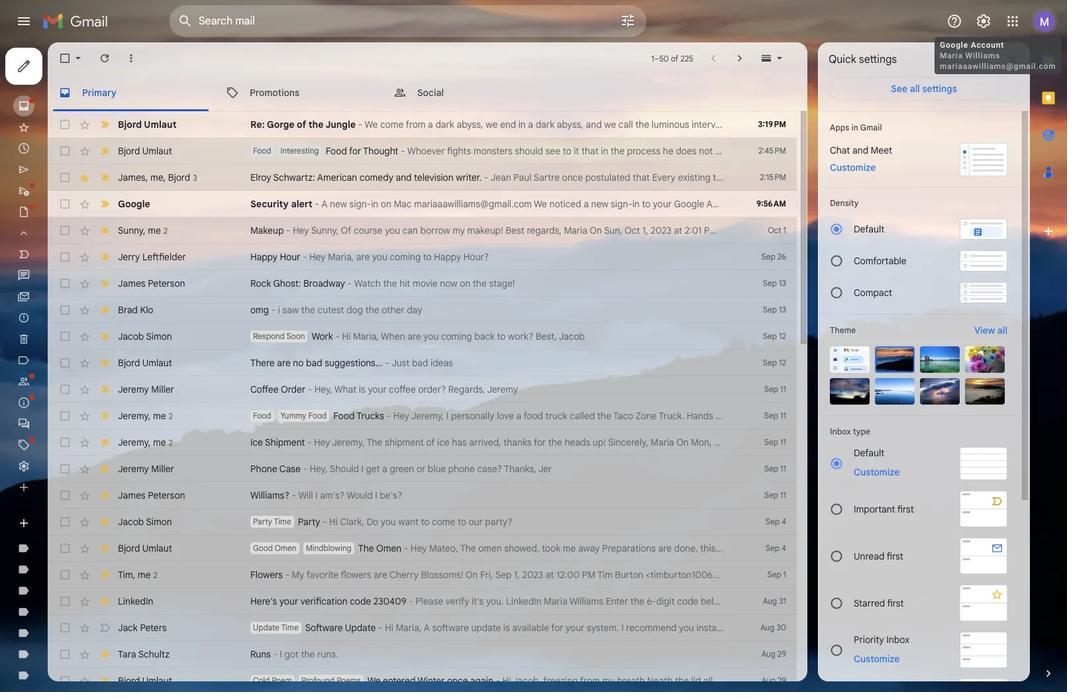 Task type: vqa. For each thing, say whether or not it's contained in the screenshot.


Task type: locate. For each thing, give the bounding box(es) containing it.
7 row from the top
[[48, 270, 797, 297]]

<sunnyupside33@gmail.com>
[[769, 225, 893, 237]]

2023 left 12:00
[[523, 569, 544, 581]]

a left software
[[424, 622, 430, 634]]

1 vertical spatial and
[[396, 172, 412, 184]]

2 simon from the top
[[146, 516, 172, 528]]

order
[[281, 384, 306, 396]]

default down 'type'
[[854, 447, 885, 459]]

1 vertical spatial all
[[998, 325, 1008, 337]]

customize down chat
[[831, 162, 876, 174]]

borrow left my
[[421, 225, 451, 237]]

a
[[322, 198, 328, 210], [424, 622, 430, 634]]

0 vertical spatial best,
[[536, 331, 557, 343]]

1 horizontal spatial account
[[972, 40, 1005, 50]]

19 row from the top
[[48, 589, 797, 615]]

0 vertical spatial 1
[[652, 53, 655, 63]]

course
[[354, 225, 383, 237]]

1 horizontal spatial favorite
[[901, 569, 933, 581]]

row containing brad klo
[[48, 297, 797, 323]]

unread first
[[854, 550, 904, 562]]

0 horizontal spatial borrow
[[421, 225, 451, 237]]

0 horizontal spatial of
[[297, 119, 306, 131]]

time inside update time software update - hi maria, a software update is available for your system. i recommend you install it at your earliest convenience. best, jack
[[281, 623, 299, 633]]

security alert - a new sign-in on mac mariaaawilliams@gmail.com we noticed a new sign-in to your google account on a mac device. if this was you, you don't need to do anything. if not, we'll he
[[251, 198, 1068, 210]]

settings
[[860, 53, 898, 66], [923, 83, 958, 95]]

1 jacob simon from the top
[[118, 331, 172, 343]]

1 peterson from the top
[[148, 278, 185, 290]]

1 horizontal spatial and
[[853, 144, 869, 156]]

0 vertical spatial settings
[[860, 53, 898, 66]]

cold poem
[[253, 676, 292, 686]]

- right thought
[[401, 145, 405, 157]]

you right "you,"
[[882, 198, 897, 210]]

your down "unread first"
[[880, 569, 899, 581]]

default
[[854, 223, 885, 235], [854, 447, 885, 459]]

bad right just
[[412, 357, 428, 369]]

0 horizontal spatial we
[[368, 675, 381, 687]]

sunny,
[[311, 225, 339, 237]]

or
[[417, 463, 426, 475]]

advanced search options image
[[615, 7, 642, 34]]

sep 11 for phone case - hey, should i get a green or blue phone case? thanks, jer
[[765, 464, 787, 474]]

simon for party
[[146, 516, 172, 528]]

29 for tara schultz
[[778, 650, 787, 660]]

important
[[854, 503, 896, 515]]

2 if from the left
[[1013, 198, 1019, 210]]

best up 'type'
[[850, 410, 869, 422]]

1 vertical spatial james peterson
[[118, 490, 185, 502]]

account inside the "google account maria williams mariaaawilliams@gmail.com"
[[972, 40, 1005, 50]]

row down software
[[48, 668, 797, 693]]

customize button for priority inbox
[[846, 651, 908, 667]]

hey up broadway
[[310, 251, 326, 263]]

1 horizontal spatial for
[[534, 437, 546, 449]]

personally
[[451, 410, 495, 422]]

stage!
[[489, 278, 515, 290]]

0 horizontal spatial omen
[[275, 544, 297, 553]]

mac left device. on the right of page
[[765, 198, 783, 210]]

update
[[472, 622, 501, 634]]

5 11 from the top
[[781, 491, 787, 500]]

umlaut up tim , me 2
[[142, 543, 172, 555]]

None search field
[[170, 5, 647, 37]]

jeremy
[[118, 384, 149, 396], [487, 384, 518, 396], [118, 410, 148, 422], [118, 436, 148, 448], [817, 437, 848, 449], [118, 463, 149, 475]]

2 truck from the left
[[800, 410, 822, 422]]

0 vertical spatial a
[[322, 198, 328, 210]]

4 row from the top
[[48, 191, 1068, 217]]

apps in gmail
[[831, 123, 883, 133]]

2 borrow from the left
[[994, 225, 1024, 237]]

2 new from the left
[[592, 198, 609, 210]]

time inside party time party - hi clark, do you want to come to our party?
[[274, 517, 291, 527]]

1 vertical spatial 2023
[[745, 437, 766, 449]]

2 29 from the top
[[778, 676, 787, 686]]

11 for phone case - hey, should i get a green or blue phone case? thanks, jer
[[781, 464, 787, 474]]

1 truck from the left
[[546, 410, 568, 422]]

12:00
[[557, 569, 580, 581]]

omen down party time party - hi clark, do you want to come to our party?
[[376, 543, 402, 555]]

me for makeup
[[148, 224, 161, 236]]

6 row from the top
[[48, 244, 797, 270]]

8 row from the top
[[48, 297, 797, 323]]

2 vertical spatial customize
[[854, 653, 900, 665]]

case
[[280, 463, 301, 475]]

me for flowers
[[138, 569, 151, 581]]

2 jeremy miller from the top
[[118, 463, 174, 475]]

2 james peterson from the top
[[118, 490, 185, 502]]

0 vertical spatial sep 4
[[766, 517, 787, 527]]

the right dog
[[366, 304, 380, 316]]

- right makeup
[[286, 225, 291, 237]]

borrow right the can
[[994, 225, 1024, 237]]

0 vertical spatial default
[[854, 223, 885, 235]]

make
[[1048, 225, 1068, 237]]

4
[[782, 517, 787, 527], [782, 544, 787, 553]]

happy hour - hey maria, are you coming to happy hour?
[[251, 251, 489, 263]]

jerry
[[118, 251, 140, 263]]

main content
[[48, 42, 1068, 693]]

all right the see
[[911, 83, 921, 95]]

2 sign- from the left
[[611, 198, 633, 210]]

mariaaawilliams@gmail.com inside row
[[414, 198, 532, 210]]

i left get
[[362, 463, 364, 475]]

2 vertical spatial miller
[[151, 463, 174, 475]]

tim left burton
[[598, 569, 613, 581]]

he
[[1060, 198, 1068, 210]]

maria inside the "google account maria williams mariaaawilliams@gmail.com"
[[941, 51, 964, 60]]

if left not,
[[1013, 198, 1019, 210]]

1 vertical spatial wrote:
[[1008, 437, 1034, 449]]

hey
[[293, 225, 309, 237], [924, 225, 940, 237], [310, 251, 326, 263], [394, 410, 410, 422], [314, 437, 330, 449]]

miller
[[151, 384, 174, 396], [851, 437, 874, 449], [151, 463, 174, 475]]

0 horizontal spatial 2023
[[523, 569, 544, 581]]

account left the 9:56 am
[[707, 198, 742, 210]]

1 vertical spatial 1
[[784, 225, 787, 235]]

, for elroy schwartz: american comedy and television writer.
[[146, 171, 148, 183]]

1 aug 29 from the top
[[762, 650, 787, 660]]

Search mail text field
[[199, 15, 583, 28]]

google up sunny , me 2
[[118, 198, 150, 210]]

1 horizontal spatial a
[[424, 622, 430, 634]]

mindblowing
[[306, 544, 352, 553]]

me
[[150, 171, 163, 183], [148, 224, 161, 236], [153, 410, 166, 422], [153, 436, 166, 448], [138, 569, 151, 581]]

0 horizontal spatial inbox
[[831, 427, 852, 437]]

2 vertical spatial for
[[552, 622, 564, 634]]

1 vertical spatial of
[[297, 119, 306, 131]]

2 peterson from the top
[[148, 490, 185, 502]]

1 horizontal spatial best
[[850, 410, 869, 422]]

there
[[251, 357, 275, 369]]

1 vertical spatial aug 29
[[762, 676, 787, 686]]

of right gorge
[[297, 119, 306, 131]]

hands
[[687, 410, 714, 422]]

a right the love
[[517, 410, 522, 422]]

1 vertical spatial best,
[[855, 622, 877, 634]]

2 horizontal spatial google
[[941, 40, 969, 50]]

and right comedy
[[396, 172, 412, 184]]

0 vertical spatial wrote:
[[895, 225, 921, 237]]

umlaut for -
[[144, 119, 177, 131]]

bjord umlaut for food for thought
[[118, 145, 172, 157]]

of
[[671, 53, 679, 63], [297, 119, 306, 131], [426, 437, 435, 449]]

jacob simon for party
[[118, 516, 172, 528]]

sep 13
[[763, 278, 787, 288], [763, 305, 787, 315]]

james peterson for williams?
[[118, 490, 185, 502]]

jacob for hi maria, when are you coming back to work? best, jacob
[[118, 331, 144, 343]]

9:56 am
[[757, 199, 787, 209]]

row down thought
[[48, 164, 797, 191]]

i right system.
[[622, 622, 624, 634]]

best right makeup!
[[506, 225, 525, 237]]

tara
[[118, 649, 136, 661]]

12
[[780, 331, 787, 341], [780, 358, 787, 368]]

favorite
[[307, 569, 339, 581], [901, 569, 933, 581]]

hey down coffee
[[394, 410, 410, 422]]

wrote: up 31
[[772, 569, 798, 581]]

we left entered
[[368, 675, 381, 687]]

hey, for hey, what is your coffee order? regards, jeremy
[[315, 384, 333, 396]]

1 vertical spatial sep 13
[[763, 305, 787, 315]]

favorite right my
[[307, 569, 339, 581]]

jerry leftfielder
[[118, 251, 186, 263]]

ice shipment - hey jeremy, the shipment of ice has arrived, thanks for the heads up! sincerely, maria on mon, sep 11, 2023 at 10:41 am jeremy miller <millerjeremy500@gmail.com> wrote: hey, ha
[[251, 437, 1068, 449]]

0 vertical spatial 1,
[[643, 225, 649, 237]]

navigation
[[0, 42, 159, 693]]

1 row from the top
[[48, 111, 797, 138]]

2 aug 29 from the top
[[762, 676, 787, 686]]

1 bjord umlaut from the top
[[118, 119, 177, 131]]

11 for ice shipment - hey jeremy, the shipment of ice has arrived, thanks for the heads up! sincerely, maria on mon, sep 11, 2023 at 10:41 am jeremy miller <millerjeremy500@gmail.com> wrote: hey, ha
[[781, 437, 787, 447]]

4 bjord umlaut from the top
[[118, 543, 172, 555]]

1 horizontal spatial is
[[504, 622, 510, 634]]

gmail image
[[42, 8, 115, 34]]

umlaut down primary tab
[[144, 119, 177, 131]]

truck right food
[[546, 410, 568, 422]]

1 jack from the left
[[118, 622, 138, 634]]

your left coffee
[[368, 384, 387, 396]]

promotions tab
[[215, 74, 382, 111]]

all inside quick settings see all settings
[[911, 83, 921, 95]]

refresh image
[[98, 52, 111, 65]]

simon down klo
[[146, 331, 172, 343]]

1 vertical spatial customize
[[854, 467, 900, 479]]

1 up 26
[[784, 225, 787, 235]]

1 vertical spatial 13
[[780, 305, 787, 315]]

5 row from the top
[[48, 217, 1068, 244]]

1 horizontal spatial jack
[[878, 622, 898, 634]]

tab list containing primary
[[48, 74, 808, 111]]

more image
[[125, 52, 138, 65]]

hey for happy hour - hey maria, are you coming to happy hour?
[[310, 251, 326, 263]]

11 row from the top
[[48, 376, 797, 403]]

maria, down the 230409 on the bottom left of page
[[396, 622, 422, 634]]

15 row from the top
[[48, 483, 797, 509]]

am
[[802, 437, 816, 449]]

a
[[584, 198, 589, 210], [757, 198, 762, 210], [517, 410, 522, 422], [383, 463, 388, 475]]

best
[[506, 225, 525, 237], [850, 410, 869, 422]]

profound poems
[[302, 676, 361, 686]]

are up watch
[[356, 251, 370, 263]]

need
[[924, 198, 945, 210]]

coming
[[390, 251, 421, 263], [441, 331, 472, 343]]

row down day
[[48, 323, 797, 350]]

0 vertical spatial simon
[[146, 331, 172, 343]]

1 13 from the top
[[780, 278, 787, 288]]

maria, down of
[[328, 251, 354, 263]]

important first
[[854, 503, 915, 515]]

2 james from the top
[[118, 278, 146, 290]]

hey, right order
[[315, 384, 333, 396]]

miller for coffee order - hey, what is your coffee order? regards, jeremy
[[151, 384, 174, 396]]

oct right "side"
[[769, 225, 782, 235]]

1 vertical spatial 12
[[780, 358, 787, 368]]

sep 11 for ice shipment - hey jeremy, the shipment of ice has arrived, thanks for the heads up! sincerely, maria on mon, sep 11, 2023 at 10:41 am jeremy miller <millerjeremy500@gmail.com> wrote: hey, ha
[[765, 437, 787, 447]]

tim
[[118, 569, 133, 581], [598, 569, 613, 581]]

fri,
[[481, 569, 494, 581]]

inbox type
[[831, 427, 871, 437]]

2:45 pm
[[759, 146, 787, 156]]

settings image
[[976, 13, 992, 29]]

clark,
[[340, 516, 364, 528]]

jeremy miller for coffee order
[[118, 384, 174, 396]]

2 inside tim , me 2
[[153, 570, 158, 580]]

1 for sep 1
[[784, 570, 787, 580]]

your right "it"
[[742, 622, 761, 634]]

0 horizontal spatial and
[[396, 172, 412, 184]]

work?
[[508, 331, 534, 343]]

burton
[[615, 569, 644, 581]]

pm right 2:01
[[704, 225, 718, 237]]

0 vertical spatial 13
[[780, 278, 787, 288]]

1 jeremy miller from the top
[[118, 384, 174, 396]]

17 row from the top
[[48, 536, 797, 562]]

0 horizontal spatial sunny
[[118, 224, 143, 236]]

, for flowers
[[133, 569, 135, 581]]

1 vertical spatial inbox
[[887, 634, 910, 646]]

row down or
[[48, 483, 797, 509]]

2 horizontal spatial of
[[671, 53, 679, 63]]

omg
[[251, 304, 269, 316]]

umlaut down schultz
[[142, 675, 172, 687]]

for for update
[[552, 622, 564, 634]]

jeremy, for i
[[412, 410, 444, 422]]

happy left the hour
[[251, 251, 278, 263]]

2 inside sunny , me 2
[[164, 226, 168, 236]]

on left the mon,
[[677, 437, 689, 449]]

0 horizontal spatial happy
[[251, 251, 278, 263]]

your
[[653, 198, 672, 210], [1027, 225, 1045, 237], [368, 384, 387, 396], [880, 569, 899, 581], [1002, 569, 1021, 581], [280, 596, 298, 608], [566, 622, 585, 634], [742, 622, 761, 634]]

bad right no
[[306, 357, 323, 369]]

1 horizontal spatial we
[[534, 198, 547, 210]]

1 james from the top
[[118, 171, 146, 183]]

2 4 from the top
[[782, 544, 787, 553]]

mariaaawilliams@gmail.com down writer. at the top of the page
[[414, 198, 532, 210]]

2 jeremy , me 2 from the top
[[118, 436, 173, 448]]

0 horizontal spatial mariaaawilliams@gmail.com
[[414, 198, 532, 210]]

12 up taco at right
[[780, 358, 787, 368]]

1 vertical spatial regards,
[[871, 410, 906, 422]]

your left system.
[[566, 622, 585, 634]]

first right starred
[[888, 598, 905, 609]]

1 sep 13 from the top
[[763, 278, 787, 288]]

2 bad from the left
[[412, 357, 428, 369]]

1 vertical spatial james
[[118, 278, 146, 290]]

thanks
[[504, 437, 532, 449]]

party up good
[[253, 517, 272, 527]]

- right work
[[336, 331, 340, 343]]

it
[[724, 622, 729, 634]]

2 horizontal spatial for
[[552, 622, 564, 634]]

1 sign- from the left
[[350, 198, 371, 210]]

row
[[48, 111, 797, 138], [48, 138, 797, 164], [48, 164, 797, 191], [48, 191, 1068, 217], [48, 217, 1068, 244], [48, 244, 797, 270], [48, 270, 797, 297], [48, 297, 797, 323], [48, 323, 797, 350], [48, 350, 797, 376], [48, 376, 797, 403], [48, 403, 932, 430], [48, 430, 1068, 456], [48, 456, 797, 483], [48, 483, 797, 509], [48, 509, 797, 536], [48, 536, 797, 562], [48, 562, 1068, 589], [48, 589, 797, 615], [48, 615, 898, 642], [48, 642, 797, 668], [48, 668, 797, 693]]

0 horizontal spatial favorite
[[307, 569, 339, 581]]

11 for williams? - will i am's? would i be's?
[[781, 491, 787, 500]]

2 jacob simon from the top
[[118, 516, 172, 528]]

1 horizontal spatial bad
[[412, 357, 428, 369]]

all right view
[[998, 325, 1008, 337]]

3 row from the top
[[48, 164, 797, 191]]

row down movie
[[48, 297, 797, 323]]

0 vertical spatial all
[[911, 83, 921, 95]]

sunny left "side"
[[720, 225, 746, 237]]

jeremy , me 2 for 12th row from the top of the page
[[118, 410, 173, 422]]

poem
[[272, 676, 292, 686]]

google down support icon
[[941, 40, 969, 50]]

software
[[305, 622, 343, 634]]

2 favorite from the left
[[901, 569, 933, 581]]

1 simon from the top
[[146, 331, 172, 343]]

starred first
[[854, 598, 905, 609]]

0 vertical spatial of
[[671, 53, 679, 63]]

0 horizontal spatial jeremy,
[[332, 437, 365, 449]]

tab list
[[1031, 42, 1068, 645], [48, 74, 808, 111]]

- up mindblowing
[[323, 516, 327, 528]]

1 vertical spatial 1,
[[514, 569, 520, 581]]

- right trucks
[[387, 410, 391, 422]]

1 horizontal spatial new
[[592, 198, 609, 210]]

5 sep 11 from the top
[[765, 491, 787, 500]]

0 horizontal spatial regards,
[[527, 225, 562, 237]]

1 horizontal spatial 1,
[[643, 225, 649, 237]]

1 horizontal spatial jeremy,
[[412, 410, 444, 422]]

5 bjord umlaut from the top
[[118, 675, 172, 687]]

hey, left "ha"
[[1037, 437, 1055, 449]]

2 sep 13 from the top
[[763, 305, 787, 315]]

me for ice
[[153, 436, 166, 448]]

food right yummy
[[309, 411, 327, 421]]

4 sep 11 from the top
[[765, 464, 787, 474]]

omen for good
[[275, 544, 297, 553]]

None checkbox
[[58, 52, 72, 65], [58, 144, 72, 158], [58, 198, 72, 211], [58, 224, 72, 237], [58, 277, 72, 290], [58, 357, 72, 370], [58, 489, 72, 502], [58, 622, 72, 635], [58, 648, 72, 662], [58, 675, 72, 688], [58, 52, 72, 65], [58, 144, 72, 158], [58, 198, 72, 211], [58, 224, 72, 237], [58, 277, 72, 290], [58, 357, 72, 370], [58, 489, 72, 502], [58, 622, 72, 635], [58, 648, 72, 662], [58, 675, 72, 688]]

if
[[817, 198, 823, 210], [1013, 198, 1019, 210]]

1 vertical spatial jeremy , me 2
[[118, 436, 173, 448]]

16 row from the top
[[48, 509, 797, 536]]

row containing tara schultz
[[48, 642, 797, 668]]

3
[[193, 173, 197, 183]]

update down here's
[[253, 623, 280, 633]]

1 vertical spatial pm
[[582, 569, 596, 581]]

first for important first
[[898, 503, 915, 515]]

1, down security alert - a new sign-in on mac mariaaawilliams@gmail.com we noticed a new sign-in to your google account on a mac device. if this was you, you don't need to do anything. if not, we'll he at the top of page
[[643, 225, 649, 237]]

1 horizontal spatial tab list
[[1031, 42, 1068, 645]]

2 bjord umlaut from the top
[[118, 145, 172, 157]]

21 row from the top
[[48, 642, 797, 668]]

best,
[[536, 331, 557, 343], [855, 622, 877, 634]]

best, down starred
[[855, 622, 877, 634]]

sun,
[[605, 225, 623, 237]]

1 for oct 1
[[784, 225, 787, 235]]

down
[[716, 410, 739, 422]]

i
[[278, 304, 280, 316]]

0 vertical spatial what
[[335, 384, 357, 396]]

1 horizontal spatial on
[[460, 278, 471, 290]]

18 row from the top
[[48, 562, 1068, 589]]

google for google
[[118, 198, 150, 210]]

available
[[513, 622, 550, 634]]

0 vertical spatial for
[[349, 145, 361, 157]]

jacob down 'brad'
[[118, 331, 144, 343]]

come
[[432, 516, 456, 528]]

for right the available
[[552, 622, 564, 634]]

brad
[[118, 304, 138, 316]]

1 vertical spatial default
[[854, 447, 885, 459]]

2 mac from the left
[[765, 198, 783, 210]]

and inside row
[[396, 172, 412, 184]]

26
[[778, 252, 787, 262]]

are down unread
[[864, 569, 878, 581]]

0 vertical spatial sep 12
[[763, 331, 787, 341]]

sep 1
[[768, 570, 787, 580]]

toggle split pane mode image
[[760, 52, 774, 65]]

alert
[[291, 198, 313, 210]]

bjord umlaut for -
[[118, 119, 177, 131]]

1 horizontal spatial happy
[[434, 251, 461, 263]]

2 jack from the left
[[878, 622, 898, 634]]

green
[[390, 463, 414, 475]]

0 vertical spatial and
[[853, 144, 869, 156]]

poems
[[337, 676, 361, 686]]

1 vertical spatial sep 4
[[766, 544, 787, 553]]

row up winter
[[48, 642, 797, 668]]

james peterson for rock ghost: broadway
[[118, 278, 185, 290]]

20 row from the top
[[48, 615, 898, 642]]

0 horizontal spatial sign-
[[350, 198, 371, 210]]

1 jeremy , me 2 from the top
[[118, 410, 173, 422]]

0 vertical spatial 29
[[778, 650, 787, 660]]

row down ideas
[[48, 376, 797, 403]]

would
[[347, 490, 373, 502]]

1 12 from the top
[[780, 331, 787, 341]]

sign- up course
[[350, 198, 371, 210]]

2 horizontal spatial 2023
[[745, 437, 766, 449]]

1 29 from the top
[[778, 650, 787, 660]]

0 vertical spatial jeremy miller
[[118, 384, 174, 396]]

1 horizontal spatial mac
[[765, 198, 783, 210]]

main content containing primary
[[48, 42, 1068, 693]]

maria,
[[942, 225, 968, 237], [328, 251, 354, 263], [353, 331, 379, 343], [812, 569, 838, 581], [396, 622, 422, 634]]

theme element
[[831, 324, 857, 337]]

3 11 from the top
[[781, 437, 787, 447]]

0 vertical spatial james peterson
[[118, 278, 185, 290]]

la!
[[834, 410, 848, 422]]

first for starred first
[[888, 598, 905, 609]]

support image
[[947, 13, 963, 29]]

0 vertical spatial 12
[[780, 331, 787, 341]]

2023 right 11,
[[745, 437, 766, 449]]

american
[[317, 172, 357, 184]]

1 mac from the left
[[394, 198, 412, 210]]

peterson for rock
[[148, 278, 185, 290]]

quick settings element
[[829, 53, 898, 77]]

row containing james
[[48, 164, 797, 191]]

first for unread first
[[887, 550, 904, 562]]

settings right the see
[[923, 83, 958, 95]]

are left cherry at the bottom of page
[[374, 569, 388, 581]]

shipment
[[265, 437, 305, 449]]

9 row from the top
[[48, 323, 797, 350]]

bjord for we entered winter once again
[[118, 675, 140, 687]]

bjord for -
[[118, 119, 142, 131]]

ice
[[438, 437, 450, 449]]

customize
[[831, 162, 876, 174], [854, 467, 900, 479], [854, 653, 900, 665]]

0 horizontal spatial truck
[[546, 410, 568, 422]]

0 vertical spatial account
[[972, 40, 1005, 50]]

None checkbox
[[58, 118, 72, 131], [58, 171, 72, 184], [58, 251, 72, 264], [58, 304, 72, 317], [58, 330, 72, 343], [58, 383, 72, 396], [58, 410, 72, 423], [58, 436, 72, 449], [58, 463, 72, 476], [58, 516, 72, 529], [58, 542, 72, 555], [58, 569, 72, 582], [58, 595, 72, 608], [58, 118, 72, 131], [58, 171, 72, 184], [58, 251, 72, 264], [58, 304, 72, 317], [58, 330, 72, 343], [58, 383, 72, 396], [58, 410, 72, 423], [58, 436, 72, 449], [58, 463, 72, 476], [58, 516, 72, 529], [58, 542, 72, 555], [58, 569, 72, 582], [58, 595, 72, 608]]

12 left theme element
[[780, 331, 787, 341]]

2 vertical spatial hey,
[[310, 463, 328, 475]]

side
[[748, 225, 766, 237]]

of left ice
[[426, 437, 435, 449]]

4 11 from the top
[[781, 464, 787, 474]]

james for williams? - will i am's? would i be's?
[[118, 490, 146, 502]]

maria left williams on the right top of page
[[941, 51, 964, 60]]

row containing sunny
[[48, 217, 1068, 244]]

omen
[[376, 543, 402, 555], [275, 544, 297, 553]]

sincerely,
[[608, 437, 649, 449]]

3 james from the top
[[118, 490, 146, 502]]

me for elroy
[[150, 171, 163, 183]]

1 favorite from the left
[[307, 569, 339, 581]]

miller for phone case - hey, should i get a green or blue phone case? thanks, jer
[[151, 463, 174, 475]]

2 11 from the top
[[781, 411, 787, 421]]

taco
[[779, 410, 798, 422]]

3 sep 11 from the top
[[765, 437, 787, 447]]

row containing tim
[[48, 562, 1068, 589]]

1 sep 11 from the top
[[765, 384, 787, 394]]

tim up the linkedin
[[118, 569, 133, 581]]

view all
[[975, 325, 1008, 337]]

0 vertical spatial customize button
[[823, 160, 884, 176]]

respond
[[253, 331, 285, 341]]

google inside the "google account maria williams mariaaawilliams@gmail.com"
[[941, 40, 969, 50]]

0 vertical spatial jeremy,
[[412, 410, 444, 422]]

1 vertical spatial simon
[[146, 516, 172, 528]]

hit
[[400, 278, 411, 290]]

regards, down noticed
[[527, 225, 562, 237]]

1 james peterson from the top
[[118, 278, 185, 290]]

account up williams on the right top of page
[[972, 40, 1005, 50]]

truck.
[[659, 410, 685, 422]]



Task type: describe. For each thing, give the bounding box(es) containing it.
social tab
[[383, 74, 550, 111]]

regards,
[[449, 384, 486, 396]]

bjord for the omen
[[118, 543, 140, 555]]

- right case
[[303, 463, 307, 475]]

all inside button
[[998, 325, 1008, 337]]

search mail image
[[174, 9, 198, 33]]

of for the
[[297, 119, 306, 131]]

jack peters
[[118, 622, 167, 634]]

- right runs
[[273, 649, 278, 661]]

0 horizontal spatial account
[[707, 198, 742, 210]]

0 horizontal spatial pm
[[582, 569, 596, 581]]

the left taco
[[598, 410, 612, 422]]

runs.
[[318, 649, 338, 661]]

- left i
[[271, 304, 276, 316]]

2 sep 11 from the top
[[765, 411, 787, 421]]

- left my
[[285, 569, 290, 581]]

2 sep 4 from the top
[[766, 544, 787, 553]]

0 vertical spatial inbox
[[831, 427, 852, 437]]

tab list inside main content
[[48, 74, 808, 111]]

the left stage!
[[473, 278, 487, 290]]

update inside update time software update - hi maria, a software update is available for your system. i recommend you install it at your earliest convenience. best, jack
[[253, 623, 280, 633]]

food for thought -
[[326, 145, 408, 157]]

13 row from the top
[[48, 430, 1068, 456]]

your right know at the bottom right of the page
[[1002, 569, 1021, 581]]

re:
[[251, 119, 265, 131]]

- right alert at the left top of page
[[315, 198, 319, 210]]

you,
[[862, 198, 880, 210]]

1 default from the top
[[854, 223, 885, 235]]

jacob simon for work
[[118, 331, 172, 343]]

profound
[[302, 676, 335, 686]]

coffee order - hey, what is your coffee order? regards, jeremy
[[251, 384, 518, 396]]

1 horizontal spatial settings
[[923, 83, 958, 95]]

hey for ice shipment - hey jeremy, the shipment of ice has arrived, thanks for the heads up! sincerely, maria on mon, sep 11, 2023 at 10:41 am jeremy miller <millerjeremy500@gmail.com> wrote: hey, ha
[[314, 437, 330, 449]]

at left 12:00
[[546, 569, 554, 581]]

umlaut for food for thought
[[142, 145, 172, 157]]

inbox type element
[[831, 427, 1008, 437]]

bjord down 'brad'
[[118, 357, 140, 369]]

oct 1
[[769, 225, 787, 235]]

- right writer. at the top of the page
[[484, 172, 489, 184]]

29 for bjord umlaut
[[778, 676, 787, 686]]

time for party
[[274, 517, 291, 527]]

for for has
[[534, 437, 546, 449]]

1 horizontal spatial pm
[[704, 225, 718, 237]]

cold
[[253, 676, 270, 686]]

- up cherry at the bottom of page
[[404, 543, 408, 555]]

flowers - my favorite flowers are cherry blossoms! on fri, sep 1, 2023 at 12:00 pm tim burton <timburton1006@gmail.com> wrote: hi maria, what are your favorite flowers? i know your wedding is
[[251, 569, 1068, 581]]

you up rock ghost: broadway - watch the hit movie now on the stage!
[[372, 251, 388, 263]]

0 horizontal spatial a
[[322, 198, 328, 210]]

soon
[[287, 331, 305, 341]]

i right the can
[[990, 225, 992, 237]]

sep 26
[[762, 252, 787, 262]]

at left 10:41
[[768, 437, 777, 449]]

in up makeup - hey sunny, of course you can borrow my makeup! best regards, maria on sun, oct 1, 2023 at 2:01 pm sunny side <sunnyupside33@gmail.com> wrote: hey maria, can i borrow your make
[[633, 198, 640, 210]]

jungle
[[326, 119, 356, 131]]

and inside the chat and meet customize
[[853, 144, 869, 156]]

google for google account maria williams mariaaawilliams@gmail.com
[[941, 40, 969, 50]]

10 row from the top
[[48, 350, 797, 376]]

maria up inbox type element
[[909, 410, 932, 422]]

main menu image
[[16, 13, 32, 29]]

at left 2:01
[[674, 225, 683, 237]]

1 horizontal spatial google
[[674, 198, 705, 210]]

leftfielder
[[142, 251, 186, 263]]

customize for default
[[854, 467, 900, 479]]

hi down the 230409 on the bottom left of page
[[385, 622, 394, 634]]

maria, left the can
[[942, 225, 968, 237]]

primary tab
[[48, 74, 214, 111]]

1 new from the left
[[330, 198, 347, 210]]

in right apps
[[852, 123, 859, 133]]

jeremy, for the
[[332, 437, 365, 449]]

- left just
[[385, 357, 390, 369]]

party inside party time party - hi clark, do you want to come to our party?
[[253, 517, 272, 527]]

to up movie
[[423, 251, 432, 263]]

customize button for default
[[846, 465, 908, 481]]

hey left sunny,
[[293, 225, 309, 237]]

gorge
[[267, 119, 295, 131]]

to up makeup - hey sunny, of course you can borrow my makeup! best regards, maria on sun, oct 1, 2023 at 2:01 pm sunny side <sunnyupside33@gmail.com> wrote: hey maria, can i borrow your make
[[643, 198, 651, 210]]

1 vertical spatial best
[[850, 410, 869, 422]]

customize inside the chat and meet customize
[[831, 162, 876, 174]]

- right order
[[308, 384, 312, 396]]

12 row from the top
[[48, 403, 932, 430]]

google account maria williams mariaaawilliams@gmail.com
[[941, 40, 1057, 71]]

up!
[[593, 437, 606, 449]]

our
[[469, 516, 483, 528]]

there are no bad suggestions... - just bad ideas
[[251, 357, 453, 369]]

1 if from the left
[[817, 198, 823, 210]]

1 bad from the left
[[306, 357, 323, 369]]

jacob right work?
[[559, 331, 585, 343]]

0 horizontal spatial 1,
[[514, 569, 520, 581]]

bjord for food for thought
[[118, 145, 140, 157]]

get
[[366, 463, 380, 475]]

umlaut for we entered winter once again
[[142, 675, 172, 687]]

1 horizontal spatial of
[[426, 437, 435, 449]]

saw
[[283, 304, 299, 316]]

phone
[[449, 463, 475, 475]]

2 default from the top
[[854, 447, 885, 459]]

broadway
[[304, 278, 345, 290]]

0 vertical spatial coming
[[390, 251, 421, 263]]

customize button for chat and meet
[[823, 160, 884, 176]]

aug 29 for bjord umlaut
[[762, 676, 787, 686]]

1 vertical spatial a
[[424, 622, 430, 634]]

schultz
[[138, 649, 170, 661]]

no
[[293, 357, 304, 369]]

2 vertical spatial on
[[466, 569, 478, 581]]

1 sep 12 from the top
[[763, 331, 787, 341]]

2 vertical spatial is
[[504, 622, 510, 634]]

jacob for hi clark, do you want to come to our party?
[[118, 516, 144, 528]]

0 vertical spatial we
[[534, 198, 547, 210]]

0 vertical spatial 2023
[[651, 225, 672, 237]]

order?
[[419, 384, 446, 396]]

jeremy , me 2 for 13th row
[[118, 436, 173, 448]]

a right get
[[383, 463, 388, 475]]

movie
[[413, 278, 438, 290]]

in down comedy
[[371, 198, 379, 210]]

i left personally
[[447, 410, 449, 422]]

umlaut down klo
[[142, 357, 172, 369]]

software
[[432, 622, 469, 634]]

1 horizontal spatial update
[[345, 622, 376, 634]]

williams?
[[251, 490, 290, 502]]

unread
[[854, 550, 885, 562]]

know
[[978, 569, 1000, 581]]

trucks
[[357, 410, 384, 422]]

bjord umlaut for the omen
[[118, 543, 172, 555]]

1 horizontal spatial tim
[[598, 569, 613, 581]]

a right noticed
[[584, 198, 589, 210]]

- left will
[[292, 490, 296, 502]]

2 vertical spatial wrote:
[[772, 569, 798, 581]]

food down coffee
[[253, 411, 271, 421]]

1 horizontal spatial oct
[[769, 225, 782, 235]]

0 horizontal spatial on
[[381, 198, 392, 210]]

rock ghost: broadway - watch the hit movie now on the stage!
[[251, 278, 515, 290]]

- right again
[[496, 675, 500, 687]]

you right do
[[381, 516, 396, 528]]

1 horizontal spatial sunny
[[720, 225, 746, 237]]

your up makeup - hey sunny, of course you can borrow my makeup! best regards, maria on sun, oct 1, 2023 at 2:01 pm sunny side <sunnyupside33@gmail.com> wrote: hey maria, can i borrow your make
[[653, 198, 672, 210]]

, for ice shipment
[[148, 436, 151, 448]]

rock
[[251, 278, 271, 290]]

cutest
[[318, 304, 344, 316]]

now
[[440, 278, 458, 290]]

omen for the
[[376, 543, 402, 555]]

quick settings see all settings
[[829, 53, 958, 95]]

bjord umlaut for we entered winter once again
[[118, 675, 172, 687]]

- right the 230409 on the bottom left of page
[[409, 596, 413, 608]]

1 vertical spatial we
[[368, 675, 381, 687]]

see all settings button
[[829, 77, 1020, 101]]

coffee
[[389, 384, 416, 396]]

the right saw
[[302, 304, 315, 316]]

aug 30
[[761, 623, 787, 633]]

1 vertical spatial what
[[840, 569, 862, 581]]

2 horizontal spatial on
[[677, 437, 689, 449]]

maria, left 'when'
[[353, 331, 379, 343]]

14 row from the top
[[48, 456, 797, 483]]

jeremy miller for phone case
[[118, 463, 174, 475]]

the right "got"
[[301, 649, 315, 661]]

1 vertical spatial coming
[[441, 331, 472, 343]]

food down re: at the left of the page
[[253, 146, 271, 156]]

you left install
[[679, 622, 695, 634]]

install
[[697, 622, 722, 634]]

thought
[[363, 145, 399, 157]]

0 horizontal spatial best
[[506, 225, 525, 237]]

elroy schwartz: american comedy and television writer. -
[[251, 172, 491, 184]]

at right "it"
[[732, 622, 740, 634]]

hey for food trucks - hey jeremy, i personally love a food truck called the taco zone truck. hands down the best taco truck in la! best regards, maria
[[394, 410, 410, 422]]

maria down truck.
[[651, 437, 675, 449]]

1 vertical spatial miller
[[851, 437, 874, 449]]

james for rock ghost: broadway - watch the hit movie now on the stage!
[[118, 278, 146, 290]]

2 for flowers
[[153, 570, 158, 580]]

phone
[[251, 463, 277, 475]]

i left know at the bottom right of the page
[[973, 569, 975, 581]]

0 vertical spatial the
[[367, 437, 383, 449]]

want
[[399, 516, 419, 528]]

hey, for hey, should i get a green or blue phone case? thanks, jer
[[310, 463, 328, 475]]

row containing jack peters
[[48, 615, 898, 642]]

2 for ice shipment
[[169, 438, 173, 448]]

2:15 pm
[[760, 172, 787, 182]]

2 horizontal spatial is
[[1062, 569, 1068, 581]]

phone case - hey, should i get a green or blue phone case? thanks, jer
[[251, 463, 552, 475]]

- right the hour
[[303, 251, 307, 263]]

- down the 230409 on the bottom left of page
[[378, 622, 383, 634]]

i left be's? in the bottom left of the page
[[375, 490, 378, 502]]

1 horizontal spatial regards,
[[871, 410, 906, 422]]

22 row from the top
[[48, 668, 797, 693]]

hey down need
[[924, 225, 940, 237]]

the left 'hit'
[[383, 278, 397, 290]]

once
[[447, 675, 468, 687]]

zone
[[636, 410, 657, 422]]

security
[[251, 198, 289, 210]]

blossoms!
[[421, 569, 464, 581]]

- right 'shipment'
[[307, 437, 312, 449]]

makeup
[[251, 225, 284, 237]]

you left can
[[385, 225, 400, 237]]

sep 11 for williams? - will i am's? would i be's?
[[765, 491, 787, 500]]

3 bjord umlaut from the top
[[118, 357, 172, 369]]

to right want
[[421, 516, 430, 528]]

to right back
[[498, 331, 506, 343]]

hour
[[280, 251, 301, 263]]

can
[[403, 225, 418, 237]]

arrived,
[[470, 437, 502, 449]]

50
[[660, 53, 669, 63]]

hi left clark,
[[329, 516, 338, 528]]

row containing google
[[48, 191, 1068, 217]]

are right 'when'
[[408, 331, 421, 343]]

1 vertical spatial the
[[358, 543, 374, 555]]

peterson for williams?
[[148, 490, 185, 502]]

- left watch
[[348, 278, 352, 290]]

1 horizontal spatial best,
[[855, 622, 877, 634]]

umlaut for the omen
[[142, 543, 172, 555]]

1 horizontal spatial party
[[298, 516, 320, 528]]

food up american
[[326, 145, 347, 157]]

the left heads at right
[[549, 437, 563, 449]]

we entered winter once again -
[[368, 675, 503, 687]]

your left make
[[1027, 225, 1045, 237]]

0 horizontal spatial is
[[359, 384, 366, 396]]

shipment
[[385, 437, 424, 449]]

hi right sep 1
[[801, 569, 809, 581]]

a up "side"
[[757, 198, 762, 210]]

food left trucks
[[334, 410, 355, 422]]

2 horizontal spatial on
[[744, 198, 755, 210]]

of for 225
[[671, 53, 679, 63]]

2 happy from the left
[[434, 251, 461, 263]]

runs - i got the runs.
[[251, 649, 338, 661]]

row containing linkedin
[[48, 589, 797, 615]]

theme
[[831, 325, 857, 335]]

flowers
[[251, 569, 283, 581]]

to left do
[[947, 198, 956, 210]]

, for makeup
[[143, 224, 146, 236]]

you up ideas
[[424, 331, 439, 343]]

entered
[[383, 675, 416, 687]]

best
[[758, 410, 777, 422]]

time for software
[[281, 623, 299, 633]]

maria, right sep 1
[[812, 569, 838, 581]]

i left "got"
[[280, 649, 282, 661]]

2 13 from the top
[[780, 305, 787, 315]]

omg - i saw the cutest dog the other day
[[251, 304, 422, 316]]

older image
[[734, 52, 747, 65]]

1 horizontal spatial inbox
[[887, 634, 910, 646]]

2 12 from the top
[[780, 358, 787, 368]]

- right the jungle
[[358, 119, 363, 131]]

the left the jungle
[[309, 119, 324, 131]]

230409
[[374, 596, 407, 608]]

aug 29 for tara schultz
[[762, 650, 787, 660]]

are left no
[[277, 357, 291, 369]]

was
[[843, 198, 860, 210]]

to left the our
[[458, 516, 467, 528]]

verification
[[301, 596, 348, 608]]

bjord left 3
[[168, 171, 190, 183]]

1 horizontal spatial wrote:
[[895, 225, 921, 237]]

when
[[381, 331, 405, 343]]

update time software update - hi maria, a software update is available for your system. i recommend you install it at your earliest convenience. best, jack
[[253, 622, 898, 634]]

code
[[350, 596, 371, 608]]

1 vertical spatial hey,
[[1037, 437, 1055, 449]]

2 row from the top
[[48, 138, 797, 164]]

0 horizontal spatial what
[[335, 384, 357, 396]]

has
[[452, 437, 467, 449]]

customize for priority inbox
[[854, 653, 900, 665]]

0 horizontal spatial for
[[349, 145, 361, 157]]

display density element
[[831, 198, 1008, 208]]

heads
[[565, 437, 591, 449]]

coffee
[[251, 384, 279, 396]]

1 11 from the top
[[781, 384, 787, 394]]

0 vertical spatial mariaaawilliams@gmail.com
[[941, 62, 1057, 71]]

simon for work
[[146, 331, 172, 343]]

1 sep 4 from the top
[[766, 517, 787, 527]]

the left best
[[742, 410, 756, 422]]

i right will
[[316, 490, 318, 502]]

device.
[[785, 198, 815, 210]]

comedy
[[360, 172, 394, 184]]

hi right work
[[342, 331, 351, 343]]

taco
[[614, 410, 634, 422]]

apps
[[831, 123, 850, 133]]

in left la!
[[824, 410, 832, 422]]

0 horizontal spatial oct
[[625, 225, 641, 237]]

chat and meet customize
[[831, 144, 893, 174]]

your right here's
[[280, 596, 298, 608]]

0 horizontal spatial best,
[[536, 331, 557, 343]]

1 borrow from the left
[[421, 225, 451, 237]]

0 horizontal spatial tim
[[118, 569, 133, 581]]

maria down noticed
[[564, 225, 588, 237]]

suggestions...
[[325, 357, 383, 369]]

1 4 from the top
[[782, 517, 787, 527]]

2 sep 12 from the top
[[763, 358, 787, 368]]

promotions
[[250, 87, 300, 98]]

0 vertical spatial on
[[590, 225, 602, 237]]

compact
[[854, 287, 893, 299]]

2 for makeup
[[164, 226, 168, 236]]

row containing jerry leftfielder
[[48, 244, 797, 270]]

1 happy from the left
[[251, 251, 278, 263]]

williams
[[966, 51, 1001, 60]]

food
[[524, 410, 544, 422]]



